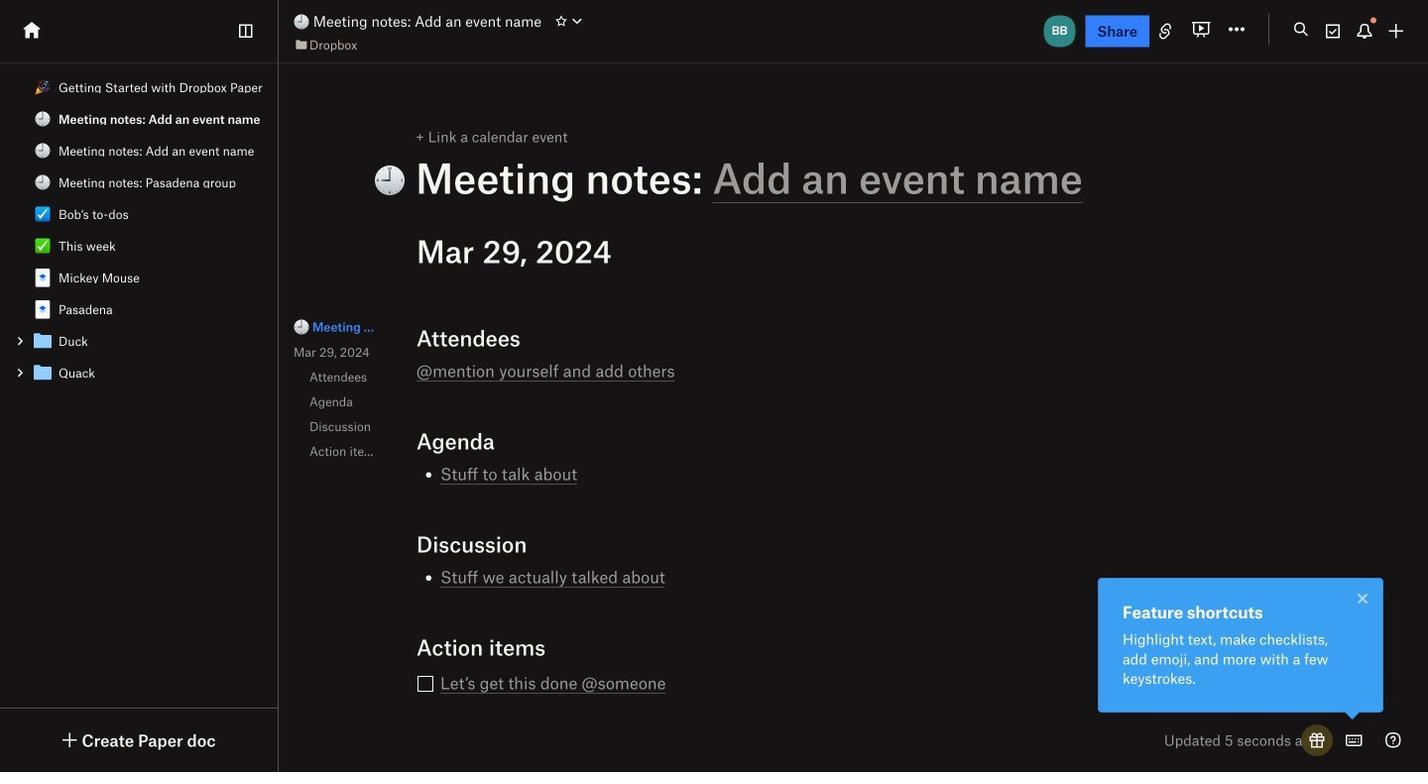 Task type: describe. For each thing, give the bounding box(es) containing it.
check mark button image
[[35, 238, 51, 254]]

2 vertical spatial nine o'clock image
[[35, 143, 51, 159]]

3 template content image from the top
[[31, 329, 55, 353]]

1 template content image from the top
[[31, 266, 55, 290]]

/ contents list
[[0, 71, 278, 389]]

expand folder image
[[13, 334, 27, 348]]

0 vertical spatial nine o'clock image
[[35, 175, 51, 190]]

template content image
[[31, 361, 55, 385]]

1 vertical spatial nine o'clock image
[[294, 319, 310, 335]]

check box with check image
[[35, 206, 51, 222]]

0 vertical spatial nine o'clock image
[[294, 14, 310, 30]]

party popper image
[[35, 79, 51, 95]]



Task type: locate. For each thing, give the bounding box(es) containing it.
2 template content image from the top
[[31, 298, 55, 321]]

1 horizontal spatial nine o'clock image
[[294, 319, 310, 335]]

0 vertical spatial template content image
[[31, 266, 55, 290]]

overlay image
[[1351, 587, 1375, 611]]

navigation
[[273, 295, 514, 485]]

0 horizontal spatial nine o'clock image
[[35, 175, 51, 190]]

1 vertical spatial nine o'clock image
[[35, 111, 51, 127]]

heading
[[374, 152, 1121, 203]]

expand folder image
[[13, 366, 27, 380]]

template content image
[[31, 266, 55, 290], [31, 298, 55, 321], [31, 329, 55, 353]]

nine o'clock image
[[35, 175, 51, 190], [294, 319, 310, 335]]

2 vertical spatial template content image
[[31, 329, 55, 353]]

nine o'clock image
[[294, 14, 310, 30], [35, 111, 51, 127], [35, 143, 51, 159]]

1 vertical spatial template content image
[[31, 298, 55, 321]]

close image
[[1351, 587, 1375, 611]]



Task type: vqa. For each thing, say whether or not it's contained in the screenshot.
BACK in the bottom of the page
no



